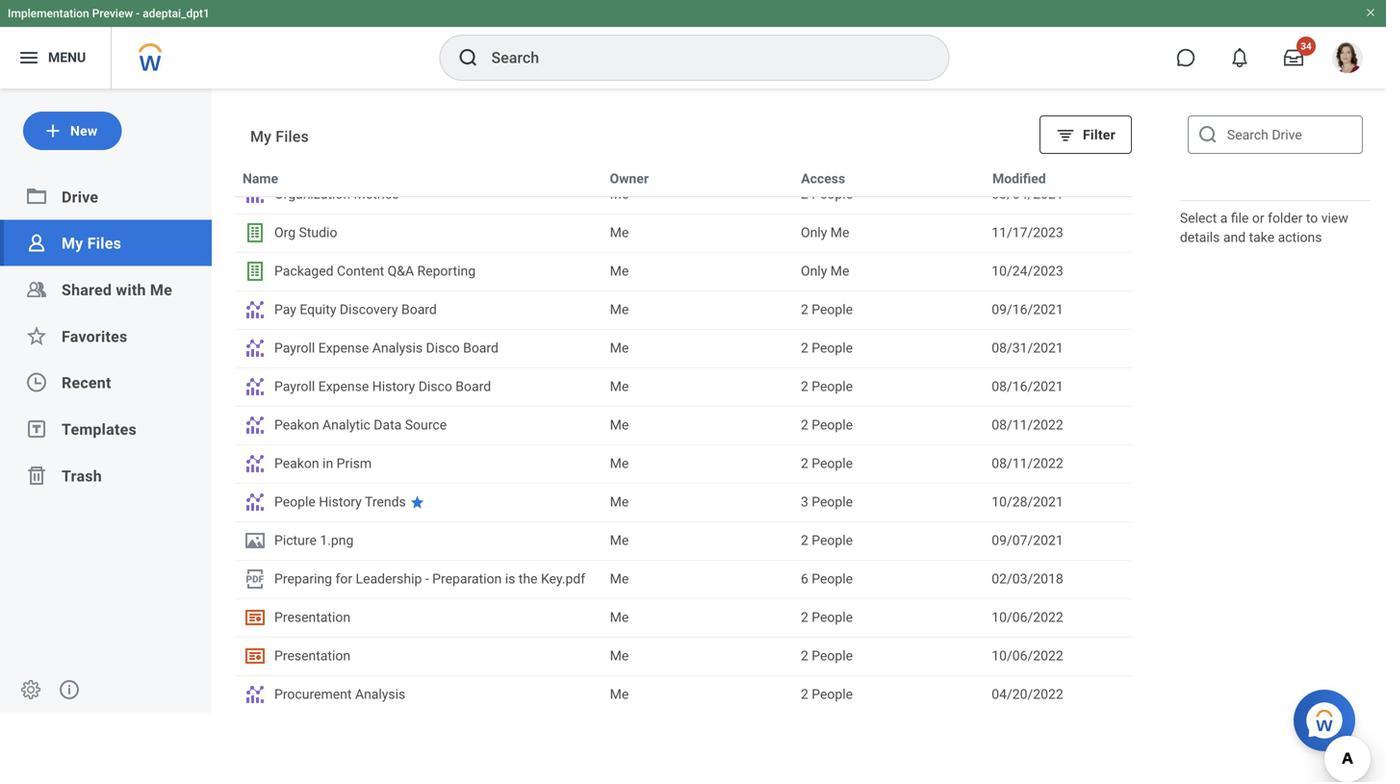 Task type: describe. For each thing, give the bounding box(es) containing it.
me for payroll expense analysis disco board "link"
[[610, 340, 629, 356]]

people for me 'cell' associated with 2 people link related to payroll expense analysis disco board "link"
[[812, 340, 853, 356]]

peakon analytic data source link
[[244, 414, 595, 437]]

search image
[[457, 46, 480, 69]]

only me link for 10/24/2023
[[801, 261, 976, 282]]

access
[[801, 171, 845, 187]]

me for pay equity discovery board 'link'
[[610, 302, 629, 318]]

me for people history trends link
[[610, 494, 629, 510]]

14 row from the top
[[235, 637, 1132, 676]]

menu
[[48, 50, 86, 66]]

me cell for 2 people link corresponding to peakon analytic data source "link"
[[602, 407, 793, 444]]

3
[[801, 494, 808, 510]]

1 vertical spatial analysis
[[355, 687, 406, 703]]

payroll expense analysis disco board link
[[244, 337, 595, 360]]

workbook image for packaged content q&a reporting
[[244, 260, 267, 283]]

2 for 2 people link corresponding to peakon analytic data source "link"
[[801, 417, 808, 433]]

document image for preparing for leadership - preparation is the key.pdf
[[244, 568, 267, 591]]

org
[[274, 225, 296, 241]]

2 people for 2 people link corresponding to peakon analytic data source "link"
[[801, 417, 853, 433]]

08/31/2021
[[992, 340, 1063, 356]]

trash button
[[62, 467, 102, 485]]

studio
[[299, 225, 337, 241]]

payroll for payroll expense history disco board
[[274, 379, 315, 395]]

peakon for peakon analytic data source
[[274, 417, 319, 433]]

search drive field
[[1188, 116, 1363, 154]]

workbook image
[[244, 260, 267, 283]]

2 people link for peakon analytic data source "link"
[[801, 415, 976, 436]]

row containing procurement analysis
[[235, 676, 1132, 714]]

payroll for payroll expense analysis disco board
[[274, 340, 315, 356]]

procurement
[[274, 687, 352, 703]]

board for analysis
[[463, 340, 499, 356]]

row containing peakon in prism
[[235, 445, 1132, 483]]

recent button
[[62, 374, 111, 392]]

people for 2 people link for peakon in prism link's me 'cell'
[[812, 456, 853, 472]]

2 for 2 people link for peakon in prism link
[[801, 456, 808, 472]]

packaged content q&a reporting link
[[244, 260, 595, 283]]

me cell for 11/17/2023's 'only me' link
[[602, 215, 793, 251]]

trash image
[[25, 464, 48, 487]]

search image
[[1196, 123, 1219, 146]]

menu button
[[0, 27, 111, 89]]

2 for 2 people link for 2nd presentation link from the top of the "item list" element
[[801, 648, 808, 664]]

03/04/2021
[[992, 186, 1063, 202]]

2 for 2 people link for picture 1.png link
[[801, 533, 808, 549]]

profile logan mcneil image
[[1332, 42, 1363, 77]]

row containing org studio
[[235, 214, 1132, 252]]

Search Workday  search field
[[491, 37, 909, 79]]

owner
[[610, 171, 649, 187]]

08/11/2022 for peakon in prism
[[992, 456, 1063, 472]]

me cell for 2 people link for 2nd presentation link from the top of the "item list" element
[[602, 638, 793, 675]]

my files button
[[62, 235, 121, 253]]

discovery board image for peakon analytic data source
[[244, 414, 267, 437]]

expense for history
[[318, 379, 369, 395]]

0 horizontal spatial my files
[[62, 235, 121, 253]]

file
[[1231, 210, 1249, 226]]

2 people for 2 people link for picture 1.png link
[[801, 533, 853, 549]]

org studio
[[274, 225, 337, 241]]

templates
[[62, 421, 137, 439]]

only me for 11/17/2023
[[801, 225, 849, 241]]

filter button
[[1040, 116, 1132, 154]]

2 people link for peakon in prism link
[[801, 453, 976, 475]]

row containing people history trends
[[235, 483, 1132, 522]]

packaged
[[274, 263, 334, 279]]

leadership
[[356, 571, 422, 587]]

shared with me
[[62, 281, 172, 299]]

metrics
[[354, 186, 399, 202]]

me for peakon in prism link
[[610, 456, 629, 472]]

people history trends link
[[244, 491, 595, 514]]

people history trends
[[274, 494, 406, 510]]

grid inside "item list" element
[[235, 159, 1132, 714]]

only for 11/17/2023
[[801, 225, 827, 241]]

me for picture 1.png link
[[610, 533, 629, 549]]

is
[[505, 571, 515, 587]]

preparation
[[432, 571, 502, 587]]

access button
[[797, 167, 849, 191]]

row containing payroll expense analysis disco board
[[235, 329, 1132, 368]]

2 people link for 2nd presentation link from the top of the "item list" element
[[801, 646, 976, 667]]

the
[[519, 571, 538, 587]]

me cell for 2 people link for picture 1.png link
[[602, 523, 793, 559]]

34
[[1301, 40, 1312, 52]]

shared with me button
[[62, 281, 172, 299]]

13 row from the top
[[235, 599, 1132, 637]]

me cell for the 'organization metrics' link 2 people link
[[602, 176, 793, 213]]

02/03/2018
[[992, 571, 1063, 587]]

close environment banner image
[[1365, 7, 1376, 18]]

6
[[801, 571, 808, 587]]

new
[[70, 123, 98, 139]]

files inside "item list" element
[[276, 128, 309, 146]]

content
[[337, 263, 384, 279]]

drive
[[62, 188, 98, 206]]

pay equity discovery board
[[274, 302, 437, 318]]

payroll expense history disco board
[[274, 379, 491, 395]]

with
[[116, 281, 146, 299]]

row containing preparing for leadership - preparation is the key.pdf
[[235, 560, 1132, 599]]

10/28/2021
[[992, 494, 1063, 510]]

discovery board image for payroll expense analysis disco board
[[244, 337, 267, 360]]

payroll expense history disco board link
[[244, 375, 595, 399]]

inbox large image
[[1284, 48, 1303, 67]]

6 people
[[801, 571, 853, 587]]

picture 1.png link
[[244, 529, 595, 553]]

filter image
[[1056, 125, 1075, 144]]

discovery board image for people history trends
[[244, 491, 267, 514]]

people for me 'cell' related to 2 people link corresponding to peakon analytic data source "link"
[[812, 417, 853, 433]]

my inside "item list" element
[[250, 128, 272, 146]]

take
[[1249, 230, 1275, 245]]

only me for 10/24/2023
[[801, 263, 849, 279]]

2 people for pay equity discovery board 'link' 2 people link
[[801, 302, 853, 318]]

me for packaged content q&a reporting link
[[610, 263, 629, 279]]

2 presentation link from the top
[[244, 645, 595, 668]]

me cell for 2 people link related to payroll expense analysis disco board "link"
[[602, 330, 793, 367]]

row containing name
[[235, 159, 1132, 197]]

2 for 2 people link related to the procurement analysis link
[[801, 687, 808, 703]]

shared with me image
[[25, 278, 48, 301]]

2 for 2 people link corresponding to first presentation link from the top of the "item list" element
[[801, 610, 808, 626]]

menu banner
[[0, 0, 1386, 89]]

2 people for 2 people link for peakon in prism link
[[801, 456, 853, 472]]

peakon analytic data source
[[274, 417, 447, 433]]

name
[[243, 171, 278, 187]]

3 people
[[801, 494, 853, 510]]

me cell for pay equity discovery board 'link' 2 people link
[[602, 292, 793, 328]]

prism
[[337, 456, 372, 472]]

1 horizontal spatial history
[[372, 379, 415, 395]]

discovery
[[340, 302, 398, 318]]

organization metrics
[[274, 186, 399, 202]]

favorites
[[62, 328, 128, 346]]

select
[[1180, 210, 1217, 226]]

preparing
[[274, 571, 332, 587]]

me for the procurement analysis link
[[610, 687, 629, 703]]

a
[[1220, 210, 1228, 226]]

adeptai_dpt1
[[143, 7, 210, 20]]

me cell for 2 people link for peakon in prism link
[[602, 446, 793, 482]]

drive button
[[62, 188, 98, 206]]

me for 2nd presentation link from the top of the "item list" element
[[610, 648, 629, 664]]

09/16/2021
[[992, 302, 1063, 318]]

procurement analysis
[[274, 687, 406, 703]]

10/24/2023
[[992, 263, 1063, 279]]

04/20/2022
[[992, 687, 1063, 703]]



Task type: locate. For each thing, give the bounding box(es) containing it.
09/07/2021
[[992, 533, 1063, 549]]

2 payroll from the top
[[274, 379, 315, 395]]

2 expense from the top
[[318, 379, 369, 395]]

board for history
[[456, 379, 491, 395]]

templates button
[[62, 421, 137, 439]]

reporting
[[417, 263, 476, 279]]

2 people link for the 'organization metrics' link
[[801, 184, 976, 205]]

2 for the 'organization metrics' link 2 people link
[[801, 186, 808, 202]]

presentations image
[[244, 645, 267, 668], [244, 645, 267, 668]]

payroll inside payroll expense analysis disco board "link"
[[274, 340, 315, 356]]

1 vertical spatial payroll
[[274, 379, 315, 395]]

5 row from the top
[[235, 291, 1132, 329]]

2 presentation from the top
[[274, 648, 350, 664]]

1 vertical spatial presentation link
[[244, 645, 595, 668]]

1 vertical spatial only me
[[801, 263, 849, 279]]

2 people link for payroll expense history disco board link
[[801, 376, 976, 398]]

me cell for 6 people link
[[602, 561, 793, 598]]

peakon
[[274, 417, 319, 433], [274, 456, 319, 472]]

payroll inside payroll expense history disco board link
[[274, 379, 315, 395]]

0 vertical spatial star image
[[25, 325, 48, 348]]

1 horizontal spatial star image
[[410, 495, 425, 510]]

user image
[[25, 231, 48, 255]]

0 horizontal spatial my
[[62, 235, 83, 253]]

0 vertical spatial my
[[250, 128, 272, 146]]

1 vertical spatial peakon
[[274, 456, 319, 472]]

4 2 people from the top
[[801, 379, 853, 395]]

discovery board image for payroll expense history disco board
[[244, 375, 267, 399]]

workbook image for org studio
[[244, 221, 267, 244]]

0 vertical spatial analysis
[[372, 340, 423, 356]]

history
[[372, 379, 415, 395], [319, 494, 362, 510]]

view
[[1321, 210, 1348, 226]]

procurement analysis link
[[244, 683, 595, 707]]

analysis up payroll expense history disco board
[[372, 340, 423, 356]]

0 vertical spatial 10/06/2022
[[992, 610, 1063, 626]]

5 2 people from the top
[[801, 417, 853, 433]]

2 people link
[[801, 184, 976, 205], [801, 299, 976, 321], [801, 338, 976, 359], [801, 376, 976, 398], [801, 415, 976, 436], [801, 453, 976, 475], [801, 530, 976, 552], [801, 607, 976, 629], [801, 646, 976, 667], [801, 684, 976, 706]]

5 me cell from the top
[[602, 330, 793, 367]]

0 vertical spatial only
[[801, 225, 827, 241]]

presentation for 2nd presentation link from the top of the "item list" element
[[274, 648, 350, 664]]

15 row from the top
[[235, 676, 1132, 714]]

1 vertical spatial only me link
[[801, 261, 976, 282]]

in
[[322, 456, 333, 472]]

my up 'name' at the left top of page
[[250, 128, 272, 146]]

2 people link for first presentation link from the top of the "item list" element
[[801, 607, 976, 629]]

owner button
[[606, 167, 653, 191]]

grid containing name
[[235, 159, 1132, 714]]

1 vertical spatial expense
[[318, 379, 369, 395]]

discovery board image for payroll expense analysis disco board
[[244, 337, 267, 360]]

2 only me link from the top
[[801, 261, 976, 282]]

source
[[405, 417, 447, 433]]

discovery board image for procurement analysis
[[244, 683, 267, 707]]

6 me cell from the top
[[602, 369, 793, 405]]

presentation link up the procurement analysis link
[[244, 645, 595, 668]]

3 me cell from the top
[[602, 253, 793, 290]]

1 payroll from the top
[[274, 340, 315, 356]]

2 people
[[801, 186, 853, 202], [801, 302, 853, 318], [801, 340, 853, 356], [801, 379, 853, 395], [801, 417, 853, 433], [801, 456, 853, 472], [801, 533, 853, 549], [801, 610, 853, 626], [801, 648, 853, 664], [801, 687, 853, 703]]

08/11/2022 up 10/28/2021
[[992, 456, 1063, 472]]

2 only from the top
[[801, 263, 827, 279]]

2 people for 2 people link related to the procurement analysis link
[[801, 687, 853, 703]]

grid
[[235, 159, 1132, 714]]

trash
[[62, 467, 102, 485]]

and
[[1223, 230, 1246, 245]]

files up shared with me
[[87, 235, 121, 253]]

board inside 'link'
[[401, 302, 437, 318]]

6 2 from the top
[[801, 456, 808, 472]]

0 horizontal spatial files
[[87, 235, 121, 253]]

11 row from the top
[[235, 522, 1132, 560]]

9 me cell from the top
[[602, 484, 793, 521]]

2 people link for payroll expense analysis disco board "link"
[[801, 338, 976, 359]]

10/06/2022 up 04/20/2022
[[992, 648, 1063, 664]]

files up 'name' at the left top of page
[[276, 128, 309, 146]]

2 for pay equity discovery board 'link' 2 people link
[[801, 302, 808, 318]]

people for pay equity discovery board 'link' 2 people link me 'cell'
[[812, 302, 853, 318]]

2 2 people link from the top
[[801, 299, 976, 321]]

10 2 from the top
[[801, 687, 808, 703]]

1 expense from the top
[[318, 340, 369, 356]]

4 2 people link from the top
[[801, 376, 976, 398]]

my
[[250, 128, 272, 146], [62, 235, 83, 253]]

workbook image
[[244, 221, 267, 244], [244, 221, 267, 244], [244, 260, 267, 283]]

organization
[[274, 186, 350, 202]]

disco inside payroll expense history disco board link
[[418, 379, 452, 395]]

0 vertical spatial payroll
[[274, 340, 315, 356]]

0 horizontal spatial star image
[[25, 325, 48, 348]]

peakon left in
[[274, 456, 319, 472]]

1 vertical spatial my files
[[62, 235, 121, 253]]

2 for payroll expense history disco board link 2 people link
[[801, 379, 808, 395]]

7 2 people from the top
[[801, 533, 853, 549]]

1 vertical spatial star image
[[410, 495, 425, 510]]

gear image
[[19, 679, 42, 702]]

10 2 people from the top
[[801, 687, 853, 703]]

1 only me from the top
[[801, 225, 849, 241]]

8 2 people from the top
[[801, 610, 853, 626]]

0 vertical spatial -
[[136, 7, 140, 20]]

pay equity discovery board link
[[244, 298, 595, 321]]

people for 2 people link related to the procurement analysis link's me 'cell'
[[812, 687, 853, 703]]

new button
[[23, 112, 122, 150]]

2 for 2 people link related to payroll expense analysis disco board "link"
[[801, 340, 808, 356]]

for
[[335, 571, 352, 587]]

2 people for the 'organization metrics' link 2 people link
[[801, 186, 853, 202]]

people for me 'cell' related to 6 people link
[[812, 571, 853, 587]]

expense down pay equity discovery board
[[318, 340, 369, 356]]

0 vertical spatial only me link
[[801, 222, 976, 244]]

me cell for 'only me' link corresponding to 10/24/2023
[[602, 253, 793, 290]]

1 08/11/2022 from the top
[[992, 417, 1063, 433]]

2 people for 2 people link for 2nd presentation link from the top of the "item list" element
[[801, 648, 853, 664]]

2 people for payroll expense history disco board link 2 people link
[[801, 379, 853, 395]]

to
[[1306, 210, 1318, 226]]

filter
[[1083, 127, 1116, 143]]

presentation up "procurement" at bottom
[[274, 648, 350, 664]]

row containing packaged content q&a reporting
[[235, 252, 1132, 291]]

2 row from the top
[[235, 175, 1132, 214]]

1 horizontal spatial my
[[250, 128, 272, 146]]

1 2 from the top
[[801, 186, 808, 202]]

1 peakon from the top
[[274, 417, 319, 433]]

folder
[[1268, 210, 1303, 226]]

folder open image
[[25, 185, 48, 208]]

star image
[[25, 325, 48, 348], [410, 495, 425, 510]]

data
[[374, 417, 402, 433]]

row containing pay equity discovery board
[[235, 291, 1132, 329]]

picture 1.png
[[274, 533, 354, 549]]

recent
[[62, 374, 111, 392]]

0 vertical spatial my files
[[250, 128, 309, 146]]

4 me cell from the top
[[602, 292, 793, 328]]

4 2 from the top
[[801, 379, 808, 395]]

key.pdf
[[541, 571, 585, 587]]

3 2 from the top
[[801, 340, 808, 356]]

3 row from the top
[[235, 214, 1132, 252]]

7 2 from the top
[[801, 533, 808, 549]]

1 presentation from the top
[[274, 610, 350, 626]]

10/06/2022
[[992, 610, 1063, 626], [992, 648, 1063, 664]]

10 2 people link from the top
[[801, 684, 976, 706]]

star image up the clock image
[[25, 325, 48, 348]]

my files up 'name' at the left top of page
[[250, 128, 309, 146]]

3 people link
[[801, 492, 976, 513]]

preview
[[92, 7, 133, 20]]

1 row from the top
[[235, 159, 1132, 197]]

1 only from the top
[[801, 225, 827, 241]]

2 peakon from the top
[[274, 456, 319, 472]]

34 button
[[1273, 37, 1316, 79]]

my right user image on the left of the page
[[62, 235, 83, 253]]

disco for history
[[418, 379, 452, 395]]

1 horizontal spatial files
[[276, 128, 309, 146]]

8 2 from the top
[[801, 610, 808, 626]]

1 presentation link from the top
[[244, 606, 595, 630]]

my files up shared
[[62, 235, 121, 253]]

modified
[[992, 171, 1046, 187]]

peakon in prism
[[274, 456, 372, 472]]

6 2 people link from the top
[[801, 453, 976, 475]]

2 people for 2 people link corresponding to first presentation link from the top of the "item list" element
[[801, 610, 853, 626]]

or
[[1252, 210, 1264, 226]]

board down pay equity discovery board 'link'
[[463, 340, 499, 356]]

1 vertical spatial disco
[[418, 379, 452, 395]]

2 only me from the top
[[801, 263, 849, 279]]

- inside "link"
[[425, 571, 429, 587]]

1 vertical spatial history
[[319, 494, 362, 510]]

me cell
[[602, 176, 793, 213], [602, 215, 793, 251], [602, 253, 793, 290], [602, 292, 793, 328], [602, 330, 793, 367], [602, 369, 793, 405], [602, 407, 793, 444], [602, 446, 793, 482], [602, 484, 793, 521], [602, 523, 793, 559], [602, 561, 793, 598], [602, 600, 793, 636], [602, 638, 793, 675], [602, 677, 793, 713]]

me
[[610, 186, 629, 202], [610, 225, 629, 241], [830, 225, 849, 241], [610, 263, 629, 279], [830, 263, 849, 279], [150, 281, 172, 299], [610, 302, 629, 318], [610, 340, 629, 356], [610, 379, 629, 395], [610, 417, 629, 433], [610, 456, 629, 472], [610, 494, 629, 510], [610, 533, 629, 549], [610, 571, 629, 587], [610, 610, 629, 626], [610, 648, 629, 664], [610, 687, 629, 703]]

2 2 people from the top
[[801, 302, 853, 318]]

discovery board image for peakon in prism
[[244, 452, 267, 476]]

my files inside "item list" element
[[250, 128, 309, 146]]

0 vertical spatial board
[[401, 302, 437, 318]]

me cell for payroll expense history disco board link 2 people link
[[602, 369, 793, 405]]

people for me 'cell' related to 3 people link
[[812, 494, 853, 510]]

0 horizontal spatial history
[[319, 494, 362, 510]]

2 2 from the top
[[801, 302, 808, 318]]

disco inside payroll expense analysis disco board "link"
[[426, 340, 460, 356]]

payroll expense analysis disco board
[[274, 340, 499, 356]]

payroll down pay
[[274, 340, 315, 356]]

justify image
[[17, 46, 40, 69]]

9 2 people from the top
[[801, 648, 853, 664]]

my files
[[250, 128, 309, 146], [62, 235, 121, 253]]

people
[[812, 186, 853, 202], [812, 302, 853, 318], [812, 340, 853, 356], [812, 379, 853, 395], [812, 417, 853, 433], [812, 456, 853, 472], [274, 494, 316, 510], [812, 494, 853, 510], [812, 533, 853, 549], [812, 571, 853, 587], [812, 610, 853, 626], [812, 648, 853, 664], [812, 687, 853, 703]]

0 vertical spatial history
[[372, 379, 415, 395]]

0 vertical spatial disco
[[426, 340, 460, 356]]

2 people link for picture 1.png link
[[801, 530, 976, 552]]

peakon up peakon in prism
[[274, 417, 319, 433]]

trends
[[365, 494, 406, 510]]

preparing for leadership - preparation is the key.pdf link
[[244, 568, 595, 591]]

people for me 'cell' associated with payroll expense history disco board link 2 people link
[[812, 379, 853, 395]]

only me link for 11/17/2023
[[801, 222, 976, 244]]

payroll
[[274, 340, 315, 356], [274, 379, 315, 395]]

document image for picture 1.png
[[244, 529, 267, 553]]

0 vertical spatial presentation
[[274, 610, 350, 626]]

2 people for 2 people link related to payroll expense analysis disco board "link"
[[801, 340, 853, 356]]

10/06/2022 down 02/03/2018
[[992, 610, 1063, 626]]

08/11/2022 down 08/16/2021
[[992, 417, 1063, 433]]

8 row from the top
[[235, 406, 1132, 445]]

document image
[[244, 529, 267, 553]]

disco for analysis
[[426, 340, 460, 356]]

me cell for 2 people link corresponding to first presentation link from the top of the "item list" element
[[602, 600, 793, 636]]

2 me cell from the top
[[602, 215, 793, 251]]

me for peakon analytic data source "link"
[[610, 417, 629, 433]]

0 vertical spatial 08/11/2022
[[992, 417, 1063, 433]]

1 vertical spatial files
[[87, 235, 121, 253]]

star image right the trends
[[410, 495, 425, 510]]

presentation down preparing
[[274, 610, 350, 626]]

peakon for peakon in prism
[[274, 456, 319, 472]]

presentations image
[[244, 606, 267, 630], [244, 606, 267, 630]]

disco down pay equity discovery board 'link'
[[426, 340, 460, 356]]

analytic
[[322, 417, 370, 433]]

7 2 people link from the top
[[801, 530, 976, 552]]

1 vertical spatial my
[[62, 235, 83, 253]]

files
[[276, 128, 309, 146], [87, 235, 121, 253]]

14 me cell from the top
[[602, 677, 793, 713]]

1 vertical spatial 08/11/2022
[[992, 456, 1063, 472]]

discovery board image
[[244, 298, 267, 321], [244, 337, 267, 360], [244, 375, 267, 399], [244, 375, 267, 399], [244, 414, 267, 437], [244, 414, 267, 437], [244, 491, 267, 514], [244, 683, 267, 707], [244, 683, 267, 707]]

discovery board image for people history trends
[[244, 491, 267, 514]]

me for org studio link
[[610, 225, 629, 241]]

0 vertical spatial presentation link
[[244, 606, 595, 630]]

row containing payroll expense history disco board
[[235, 368, 1132, 406]]

org studio link
[[244, 221, 595, 244]]

11 me cell from the top
[[602, 561, 793, 598]]

favorites button
[[62, 328, 128, 346]]

1 vertical spatial presentation
[[274, 648, 350, 664]]

me for first presentation link from the top of the "item list" element
[[610, 610, 629, 626]]

11/17/2023
[[992, 225, 1063, 241]]

q&a
[[388, 263, 414, 279]]

2 people link for the procurement analysis link
[[801, 684, 976, 706]]

pay
[[274, 302, 296, 318]]

presentation link down preparing for leadership - preparation is the key.pdf "link"
[[244, 606, 595, 630]]

board down payroll expense analysis disco board "link"
[[456, 379, 491, 395]]

implementation
[[8, 7, 89, 20]]

9 2 from the top
[[801, 648, 808, 664]]

discovery board image for pay equity discovery board
[[244, 298, 267, 321]]

- right the "leadership"
[[425, 571, 429, 587]]

me for the 'organization metrics' link
[[610, 186, 629, 202]]

me cell for 2 people link related to the procurement analysis link
[[602, 677, 793, 713]]

1 2 people from the top
[[801, 186, 853, 202]]

plus image
[[43, 121, 63, 141]]

row
[[235, 159, 1132, 197], [235, 175, 1132, 214], [235, 214, 1132, 252], [235, 252, 1132, 291], [235, 291, 1132, 329], [235, 329, 1132, 368], [235, 368, 1132, 406], [235, 406, 1132, 445], [235, 445, 1132, 483], [235, 483, 1132, 522], [235, 522, 1132, 560], [235, 560, 1132, 599], [235, 599, 1132, 637], [235, 637, 1132, 676], [235, 676, 1132, 714]]

0 horizontal spatial -
[[136, 7, 140, 20]]

equity
[[300, 302, 336, 318]]

expense for analysis
[[318, 340, 369, 356]]

1 me cell from the top
[[602, 176, 793, 213]]

1 vertical spatial board
[[463, 340, 499, 356]]

only for 10/24/2023
[[801, 263, 827, 279]]

board down packaged content q&a reporting link
[[401, 302, 437, 318]]

3 2 people from the top
[[801, 340, 853, 356]]

5 2 from the top
[[801, 417, 808, 433]]

people for the 'organization metrics' link 2 people link me 'cell'
[[812, 186, 853, 202]]

6 people link
[[801, 569, 976, 590]]

6 row from the top
[[235, 329, 1132, 368]]

analysis right "procurement" at bottom
[[355, 687, 406, 703]]

info image
[[58, 679, 81, 702]]

7 me cell from the top
[[602, 407, 793, 444]]

history up the 1.png
[[319, 494, 362, 510]]

12 me cell from the top
[[602, 600, 793, 636]]

expense
[[318, 340, 369, 356], [318, 379, 369, 395]]

1 10/06/2022 from the top
[[992, 610, 1063, 626]]

disco
[[426, 340, 460, 356], [418, 379, 452, 395]]

star image inside people history trends link
[[410, 495, 425, 510]]

me for preparing for leadership - preparation is the key.pdf "link"
[[610, 571, 629, 587]]

12 row from the top
[[235, 560, 1132, 599]]

13 me cell from the top
[[602, 638, 793, 675]]

analysis inside "link"
[[372, 340, 423, 356]]

- inside 'menu' banner
[[136, 7, 140, 20]]

2
[[801, 186, 808, 202], [801, 302, 808, 318], [801, 340, 808, 356], [801, 379, 808, 395], [801, 417, 808, 433], [801, 456, 808, 472], [801, 533, 808, 549], [801, 610, 808, 626], [801, 648, 808, 664], [801, 687, 808, 703]]

people for me 'cell' related to 2 people link for 2nd presentation link from the top of the "item list" element
[[812, 648, 853, 664]]

1 vertical spatial only
[[801, 263, 827, 279]]

board inside "link"
[[463, 340, 499, 356]]

analysis
[[372, 340, 423, 356], [355, 687, 406, 703]]

expense up the analytic
[[318, 379, 369, 395]]

10 me cell from the top
[[602, 523, 793, 559]]

0 vertical spatial only me
[[801, 225, 849, 241]]

select a file or folder to view details and take actions
[[1180, 210, 1348, 245]]

10 row from the top
[[235, 483, 1132, 522]]

packaged content q&a reporting
[[274, 263, 476, 279]]

2 people link for pay equity discovery board 'link'
[[801, 299, 976, 321]]

2 10/06/2022 from the top
[[992, 648, 1063, 664]]

presentation
[[274, 610, 350, 626], [274, 648, 350, 664]]

history up data
[[372, 379, 415, 395]]

me for payroll expense history disco board link
[[610, 379, 629, 395]]

1 horizontal spatial -
[[425, 571, 429, 587]]

peakon in prism link
[[244, 452, 595, 476]]

peakon inside "link"
[[274, 417, 319, 433]]

9 2 people link from the top
[[801, 646, 976, 667]]

item list element
[[212, 89, 1155, 714]]

only me
[[801, 225, 849, 241], [801, 263, 849, 279]]

preparing for leadership - preparation is the key.pdf
[[274, 571, 585, 587]]

7 row from the top
[[235, 368, 1132, 406]]

people for me 'cell' associated with 2 people link corresponding to first presentation link from the top of the "item list" element
[[812, 610, 853, 626]]

clock image
[[25, 371, 48, 394]]

expense inside "link"
[[318, 340, 369, 356]]

discovery board image for organization metrics
[[244, 183, 267, 206]]

1 2 people link from the top
[[801, 184, 976, 205]]

row containing picture 1.png
[[235, 522, 1132, 560]]

organization metrics link
[[244, 183, 595, 206]]

- right preview
[[136, 7, 140, 20]]

actions
[[1278, 230, 1322, 245]]

row containing peakon analytic data source
[[235, 406, 1132, 445]]

presentation for first presentation link from the top of the "item list" element
[[274, 610, 350, 626]]

0 vertical spatial peakon
[[274, 417, 319, 433]]

implementation preview -   adeptai_dpt1
[[8, 7, 210, 20]]

08/11/2022 for peakon analytic data source
[[992, 417, 1063, 433]]

discovery board image for pay equity discovery board
[[244, 298, 267, 321]]

discovery board image
[[244, 183, 267, 206], [244, 183, 267, 206], [244, 298, 267, 321], [244, 337, 267, 360], [244, 452, 267, 476], [244, 452, 267, 476], [244, 491, 267, 514]]

2 vertical spatial board
[[456, 379, 491, 395]]

6 2 people from the top
[[801, 456, 853, 472]]

1 horizontal spatial my files
[[250, 128, 309, 146]]

3 2 people link from the top
[[801, 338, 976, 359]]

disco up 'source'
[[418, 379, 452, 395]]

1 vertical spatial 10/06/2022
[[992, 648, 1063, 664]]

document image
[[244, 529, 267, 553], [244, 568, 267, 591], [244, 568, 267, 591]]

row containing organization metrics
[[235, 175, 1132, 214]]

5 2 people link from the top
[[801, 415, 976, 436]]

2 08/11/2022 from the top
[[992, 456, 1063, 472]]

notifications large image
[[1230, 48, 1249, 67]]

only me link
[[801, 222, 976, 244], [801, 261, 976, 282]]

1 vertical spatial -
[[425, 571, 429, 587]]

9 row from the top
[[235, 445, 1132, 483]]

0 vertical spatial files
[[276, 128, 309, 146]]

me cell for 3 people link
[[602, 484, 793, 521]]

4 row from the top
[[235, 252, 1132, 291]]

8 me cell from the top
[[602, 446, 793, 482]]

8 2 people link from the top
[[801, 607, 976, 629]]

0 vertical spatial expense
[[318, 340, 369, 356]]

1 only me link from the top
[[801, 222, 976, 244]]

picture
[[274, 533, 317, 549]]

payroll up 'peakon analytic data source'
[[274, 379, 315, 395]]



Task type: vqa. For each thing, say whether or not it's contained in the screenshot.
the Successfully Completed
no



